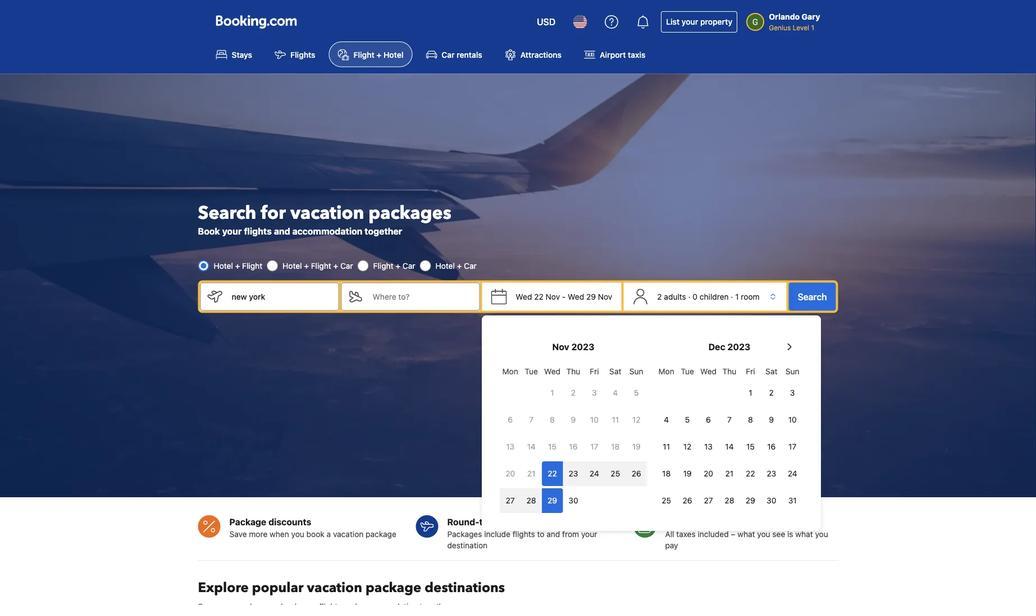 Task type: vqa. For each thing, say whether or not it's contained in the screenshot.


Task type: locate. For each thing, give the bounding box(es) containing it.
1 horizontal spatial fri
[[746, 367, 755, 376]]

8 left '9' option
[[748, 415, 753, 425]]

11 inside checkbox
[[663, 442, 670, 452]]

4 for 4 dec 2023 checkbox on the bottom right of page
[[664, 415, 669, 425]]

1 horizontal spatial 7
[[727, 415, 732, 425]]

27 inside checkbox
[[704, 496, 713, 506]]

28 inside "checkbox"
[[527, 496, 536, 506]]

thu
[[566, 367, 580, 376], [723, 367, 737, 376]]

book
[[306, 530, 325, 539]]

3 right 2 checkbox on the bottom right of the page
[[592, 388, 597, 398]]

+ for hotel + flight + car
[[304, 261, 309, 271]]

17 for 17 'checkbox'
[[591, 442, 598, 452]]

2 9 from the left
[[769, 415, 774, 425]]

mon up 6 option
[[502, 367, 518, 376]]

1 24 from the left
[[590, 469, 599, 479]]

27 Dec 2023 checkbox
[[698, 489, 719, 513]]

2 fri from the left
[[746, 367, 755, 376]]

include
[[484, 530, 511, 539]]

25 inside option
[[662, 496, 671, 506]]

16 for 16 checkbox
[[767, 442, 776, 452]]

22
[[534, 292, 544, 301], [548, 469, 557, 479], [746, 469, 755, 479]]

accommodation
[[292, 226, 363, 237]]

25 for 25 checkbox
[[611, 469, 620, 479]]

14 inside checkbox
[[725, 442, 734, 452]]

1 horizontal spatial 14
[[725, 442, 734, 452]]

1 16 from the left
[[569, 442, 578, 452]]

1 vertical spatial vacation
[[333, 530, 364, 539]]

11 inside checkbox
[[612, 415, 619, 425]]

4 inside checkbox
[[613, 388, 618, 398]]

30
[[569, 496, 578, 506], [767, 496, 777, 506]]

16
[[569, 442, 578, 452], [767, 442, 776, 452]]

0 vertical spatial vacation
[[290, 201, 364, 225]]

fri for nov 2023
[[590, 367, 599, 376]]

2 15 from the left
[[746, 442, 755, 452]]

2 right 1 nov 2023 checkbox
[[571, 388, 576, 398]]

nov 2023
[[552, 342, 595, 352]]

fri up "3" checkbox
[[590, 367, 599, 376]]

19 right 18 checkbox
[[632, 442, 641, 452]]

flight
[[354, 50, 375, 59], [242, 261, 262, 271], [311, 261, 331, 271], [373, 261, 394, 271]]

15
[[548, 442, 557, 452], [746, 442, 755, 452]]

0 horizontal spatial what
[[738, 530, 755, 539]]

17 Dec 2023 checkbox
[[782, 435, 803, 459]]

you down discounts
[[291, 530, 304, 539]]

11 for "11 dec 2023" checkbox
[[663, 442, 670, 452]]

0 vertical spatial your
[[682, 17, 698, 26]]

0 horizontal spatial grid
[[500, 361, 647, 513]]

15 inside 'option'
[[548, 442, 557, 452]]

sun up 3 option
[[786, 367, 800, 376]]

26 left '27' checkbox
[[683, 496, 692, 506]]

your right book
[[222, 226, 242, 237]]

what right 'is'
[[796, 530, 813, 539]]

0 vertical spatial 26
[[632, 469, 641, 479]]

0 horizontal spatial ·
[[688, 292, 691, 301]]

10 inside option
[[788, 415, 797, 425]]

1 you from the left
[[291, 530, 304, 539]]

flight + hotel link
[[329, 42, 412, 67]]

+ for flight + car
[[396, 261, 401, 271]]

17
[[591, 442, 598, 452], [789, 442, 797, 452]]

1 23 from the left
[[569, 469, 578, 479]]

23
[[569, 469, 578, 479], [767, 469, 776, 479]]

1 horizontal spatial you
[[757, 530, 770, 539]]

1 sun from the left
[[630, 367, 644, 376]]

you
[[291, 530, 304, 539], [757, 530, 770, 539], [815, 530, 828, 539]]

airport taxis
[[600, 50, 646, 59]]

0 vertical spatial 4
[[613, 388, 618, 398]]

1 20 from the left
[[506, 469, 515, 479]]

14 for "14 dec 2023" checkbox
[[725, 442, 734, 452]]

1 vertical spatial 12
[[683, 442, 692, 452]]

flights inside search for vacation packages book your flights and accommodation together
[[244, 226, 272, 237]]

hotel for hotel + flight + car
[[283, 261, 302, 271]]

14 left 15 nov 2023 'option'
[[527, 442, 536, 452]]

22 left -
[[534, 292, 544, 301]]

flights up 'include'
[[497, 517, 525, 528]]

0 vertical spatial 25
[[611, 469, 620, 479]]

attractions link
[[496, 42, 571, 67]]

14 for 14 nov 2023 checkbox
[[527, 442, 536, 452]]

1 vertical spatial search
[[798, 292, 827, 302]]

2 30 from the left
[[767, 496, 777, 506]]

2 3 from the left
[[790, 388, 795, 398]]

0 horizontal spatial thu
[[566, 367, 580, 376]]

6
[[508, 415, 513, 425], [706, 415, 711, 425]]

29 Nov 2023 checkbox
[[542, 489, 563, 513]]

29 inside option
[[746, 496, 755, 506]]

26
[[632, 469, 641, 479], [683, 496, 692, 506]]

search inside search button
[[798, 292, 827, 302]]

27 Nov 2023 checkbox
[[500, 489, 521, 513]]

2 vertical spatial vacation
[[307, 579, 362, 597]]

1 horizontal spatial 15
[[746, 442, 755, 452]]

23 inside checkbox
[[569, 469, 578, 479]]

18 for 18 checkbox
[[611, 442, 620, 452]]

3 inside option
[[790, 388, 795, 398]]

1 fri from the left
[[590, 367, 599, 376]]

what right '–'
[[738, 530, 755, 539]]

your inside search for vacation packages book your flights and accommodation together
[[222, 226, 242, 237]]

1 horizontal spatial included
[[698, 530, 729, 539]]

2 6 from the left
[[706, 415, 711, 425]]

13 left 14 nov 2023 checkbox
[[506, 442, 515, 452]]

you left see
[[757, 530, 770, 539]]

0 horizontal spatial 19
[[632, 442, 641, 452]]

1 15 from the left
[[548, 442, 557, 452]]

1 horizontal spatial 20
[[704, 469, 713, 479]]

+ for hotel + car
[[457, 261, 462, 271]]

19 inside option
[[632, 442, 641, 452]]

0 horizontal spatial 24
[[590, 469, 599, 479]]

you for discounts
[[291, 530, 304, 539]]

0 horizontal spatial 20
[[506, 469, 515, 479]]

all
[[665, 530, 674, 539]]

0 vertical spatial 12
[[632, 415, 641, 425]]

22 inside "cell"
[[548, 469, 557, 479]]

list your property link
[[661, 11, 738, 33]]

2 16 from the left
[[767, 442, 776, 452]]

24 for 24 dec 2023 option
[[788, 469, 797, 479]]

flights
[[290, 50, 315, 59]]

19
[[632, 442, 641, 452], [683, 469, 692, 479]]

tue for dec
[[681, 367, 694, 376]]

1 28 from the left
[[527, 496, 536, 506]]

vacation down a
[[307, 579, 362, 597]]

21
[[527, 469, 536, 479], [726, 469, 734, 479]]

22 right 21 dec 2023 checkbox
[[746, 469, 755, 479]]

1 horizontal spatial what
[[796, 530, 813, 539]]

25 left 26 checkbox
[[662, 496, 671, 506]]

2 inside option
[[769, 388, 774, 398]]

11 Nov 2023 checkbox
[[605, 408, 626, 433]]

tue
[[525, 367, 538, 376], [681, 367, 694, 376]]

2 inside checkbox
[[571, 388, 576, 398]]

sat up 2 dec 2023 option in the bottom right of the page
[[766, 367, 778, 376]]

10 for 10 'checkbox'
[[590, 415, 599, 425]]

flight + car
[[373, 261, 415, 271]]

2 23 from the left
[[767, 469, 776, 479]]

2 21 from the left
[[726, 469, 734, 479]]

12 right 11 nov 2023 checkbox
[[632, 415, 641, 425]]

20
[[506, 469, 515, 479], [704, 469, 713, 479]]

2 sun from the left
[[786, 367, 800, 376]]

27 inside checkbox
[[506, 496, 515, 506]]

1 horizontal spatial 19
[[683, 469, 692, 479]]

2 sat from the left
[[766, 367, 778, 376]]

27 left 28 nov 2023 "checkbox"
[[506, 496, 515, 506]]

5 right 4 dec 2023 checkbox on the bottom right of page
[[685, 415, 690, 425]]

12
[[632, 415, 641, 425], [683, 442, 692, 452]]

1 horizontal spatial sat
[[766, 367, 778, 376]]

23 Dec 2023 checkbox
[[761, 462, 782, 486]]

21 right "20" checkbox
[[726, 469, 734, 479]]

24 Nov 2023 checkbox
[[584, 462, 605, 486]]

0 horizontal spatial 12
[[632, 415, 641, 425]]

27 left 28 dec 2023 option
[[704, 496, 713, 506]]

what
[[738, 530, 755, 539], [796, 530, 813, 539]]

vacation up accommodation
[[290, 201, 364, 225]]

and right to
[[547, 530, 560, 539]]

2 left adults
[[657, 292, 662, 301]]

more
[[249, 530, 268, 539]]

stays link
[[207, 42, 261, 67]]

25 right 24 nov 2023 option
[[611, 469, 620, 479]]

2 horizontal spatial 29
[[746, 496, 755, 506]]

2 horizontal spatial 2
[[769, 388, 774, 398]]

17 Nov 2023 checkbox
[[584, 435, 605, 459]]

1 horizontal spatial 17
[[789, 442, 797, 452]]

1 thu from the left
[[566, 367, 580, 376]]

1 9 from the left
[[571, 415, 576, 425]]

2 13 from the left
[[704, 442, 713, 452]]

package inside package discounts save more when you book a vacation package
[[366, 530, 396, 539]]

9 Dec 2023 checkbox
[[761, 408, 782, 433]]

0 horizontal spatial 9
[[571, 415, 576, 425]]

0 horizontal spatial 28
[[527, 496, 536, 506]]

19 right "18" checkbox
[[683, 469, 692, 479]]

packages
[[369, 201, 451, 225]]

17 inside checkbox
[[789, 442, 797, 452]]

1 30 from the left
[[569, 496, 578, 506]]

-
[[562, 292, 566, 301]]

tue up 7 nov 2023 "option"
[[525, 367, 538, 376]]

1 horizontal spatial your
[[581, 530, 597, 539]]

27 cell
[[500, 486, 521, 513]]

0 horizontal spatial 26
[[632, 469, 641, 479]]

·
[[688, 292, 691, 301], [731, 292, 733, 301]]

flights
[[244, 226, 272, 237], [497, 517, 525, 528], [513, 530, 535, 539]]

1 vertical spatial 25
[[662, 496, 671, 506]]

1 left 2 checkbox on the bottom right of the page
[[551, 388, 554, 398]]

flights down for
[[244, 226, 272, 237]]

2 you from the left
[[757, 530, 770, 539]]

15 right "14 dec 2023" checkbox
[[746, 442, 755, 452]]

19 inside checkbox
[[683, 469, 692, 479]]

sun up 5 option
[[630, 367, 644, 376]]

1 27 from the left
[[506, 496, 515, 506]]

14 left 15 option
[[725, 442, 734, 452]]

7 inside checkbox
[[727, 415, 732, 425]]

for
[[261, 201, 286, 225]]

mon for dec
[[659, 367, 674, 376]]

15 inside option
[[746, 442, 755, 452]]

15 right 14 nov 2023 checkbox
[[548, 442, 557, 452]]

1 8 from the left
[[550, 415, 555, 425]]

1 horizontal spatial 29
[[586, 292, 596, 301]]

nov
[[546, 292, 560, 301], [598, 292, 612, 301], [552, 342, 569, 352]]

0 horizontal spatial 10
[[590, 415, 599, 425]]

2 Nov 2023 checkbox
[[563, 381, 584, 406]]

2 vertical spatial your
[[581, 530, 597, 539]]

23 inside option
[[767, 469, 776, 479]]

grid for dec
[[656, 361, 803, 513]]

1 inside orlando gary genius level 1
[[811, 24, 814, 31]]

1 package from the top
[[366, 530, 396, 539]]

2 thu from the left
[[723, 367, 737, 376]]

0 horizontal spatial 18
[[611, 442, 620, 452]]

29 right -
[[586, 292, 596, 301]]

0 horizontal spatial 13
[[506, 442, 515, 452]]

16 right 15 option
[[767, 442, 776, 452]]

sat
[[610, 367, 621, 376], [766, 367, 778, 376]]

0 horizontal spatial 17
[[591, 442, 598, 452]]

5 right 4 nov 2023 checkbox
[[634, 388, 639, 398]]

16 right 15 nov 2023 'option'
[[569, 442, 578, 452]]

2 14 from the left
[[725, 442, 734, 452]]

26 right 25 checkbox
[[632, 469, 641, 479]]

1 horizontal spatial 4
[[664, 415, 669, 425]]

1 14 from the left
[[527, 442, 536, 452]]

16 inside checkbox
[[569, 442, 578, 452]]

your right "from"
[[581, 530, 597, 539]]

28 left "29" option
[[725, 496, 734, 506]]

popular
[[252, 579, 304, 597]]

4 right "3" checkbox
[[613, 388, 618, 398]]

Where from? field
[[223, 283, 339, 311]]

21 inside checkbox
[[726, 469, 734, 479]]

2 2023 from the left
[[728, 342, 751, 352]]

2 right 1 checkbox
[[769, 388, 774, 398]]

0 horizontal spatial 21
[[527, 469, 536, 479]]

airport
[[600, 50, 626, 59]]

to
[[537, 530, 545, 539]]

search button
[[789, 283, 836, 311]]

1 horizontal spatial sun
[[786, 367, 800, 376]]

0 horizontal spatial 27
[[506, 496, 515, 506]]

1 horizontal spatial 2023
[[728, 342, 751, 352]]

· left 0
[[688, 292, 691, 301]]

0 vertical spatial 5
[[634, 388, 639, 398]]

29 inside option
[[548, 496, 557, 506]]

1 horizontal spatial 12
[[683, 442, 692, 452]]

discounts
[[269, 517, 311, 528]]

0 horizontal spatial 7
[[529, 415, 534, 425]]

a
[[327, 530, 331, 539]]

29
[[586, 292, 596, 301], [548, 496, 557, 506], [746, 496, 755, 506]]

0 horizontal spatial your
[[222, 226, 242, 237]]

vacation inside search for vacation packages book your flights and accommodation together
[[290, 201, 364, 225]]

28
[[527, 496, 536, 506], [725, 496, 734, 506]]

2 tue from the left
[[681, 367, 694, 376]]

1 horizontal spatial mon
[[659, 367, 674, 376]]

21 for 21 nov 2023 option
[[527, 469, 536, 479]]

2 Dec 2023 checkbox
[[761, 381, 782, 406]]

level
[[793, 24, 809, 31]]

vacation right a
[[333, 530, 364, 539]]

9 Nov 2023 checkbox
[[563, 408, 584, 433]]

3 inside checkbox
[[592, 388, 597, 398]]

19 Nov 2023 checkbox
[[626, 435, 647, 459]]

2 what from the left
[[796, 530, 813, 539]]

1 horizontal spatial 3
[[790, 388, 795, 398]]

17 inside 'checkbox'
[[591, 442, 598, 452]]

· right children
[[731, 292, 733, 301]]

0 horizontal spatial sat
[[610, 367, 621, 376]]

24 for 24 nov 2023 option
[[590, 469, 599, 479]]

destination
[[447, 541, 488, 550]]

16 inside checkbox
[[767, 442, 776, 452]]

package
[[366, 530, 396, 539], [366, 579, 421, 597]]

3 right 2 dec 2023 option in the bottom right of the page
[[790, 388, 795, 398]]

29 right 28 nov 2023 "checkbox"
[[548, 496, 557, 506]]

1 sat from the left
[[610, 367, 621, 376]]

0 vertical spatial included
[[527, 517, 564, 528]]

11 for 11 nov 2023 checkbox
[[612, 415, 619, 425]]

search inside search for vacation packages book your flights and accommodation together
[[198, 201, 256, 225]]

11 left 12 option
[[663, 442, 670, 452]]

20 for 20 nov 2023 "option"
[[506, 469, 515, 479]]

15 Dec 2023 checkbox
[[740, 435, 761, 459]]

1 tue from the left
[[525, 367, 538, 376]]

10 for 10 option
[[788, 415, 797, 425]]

0 vertical spatial package
[[366, 530, 396, 539]]

13 Nov 2023 checkbox
[[500, 435, 521, 459]]

19 Dec 2023 checkbox
[[677, 462, 698, 486]]

23 right 22 dec 2023 option
[[767, 469, 776, 479]]

18 Dec 2023 checkbox
[[656, 462, 677, 486]]

trip
[[479, 517, 495, 528]]

1 horizontal spatial 28
[[725, 496, 734, 506]]

1 17 from the left
[[591, 442, 598, 452]]

2 package from the top
[[366, 579, 421, 597]]

17 right 16 checkbox
[[789, 442, 797, 452]]

4 inside checkbox
[[664, 415, 669, 425]]

wed right -
[[568, 292, 584, 301]]

2023 right dec
[[728, 342, 751, 352]]

nov left -
[[546, 292, 560, 301]]

13 for 13 nov 2023 checkbox
[[506, 442, 515, 452]]

flights for trip
[[513, 530, 535, 539]]

1 what from the left
[[738, 530, 755, 539]]

0 horizontal spatial 2023
[[572, 342, 595, 352]]

12 inside option
[[683, 442, 692, 452]]

16 Dec 2023 checkbox
[[761, 435, 782, 459]]

7
[[529, 415, 534, 425], [727, 415, 732, 425]]

24 Dec 2023 checkbox
[[782, 462, 803, 486]]

package
[[229, 517, 266, 528]]

0 horizontal spatial 23
[[569, 469, 578, 479]]

3 Dec 2023 checkbox
[[782, 381, 803, 406]]

1 horizontal spatial and
[[547, 530, 560, 539]]

mon
[[502, 367, 518, 376], [659, 367, 674, 376]]

7 Dec 2023 checkbox
[[719, 408, 740, 433]]

1 vertical spatial 5
[[685, 415, 690, 425]]

23 cell
[[563, 459, 584, 486]]

4 Dec 2023 checkbox
[[656, 408, 677, 433]]

2 horizontal spatial you
[[815, 530, 828, 539]]

18 right 17 'checkbox'
[[611, 442, 620, 452]]

10 right '9' option
[[788, 415, 797, 425]]

2 horizontal spatial your
[[682, 17, 698, 26]]

2 24 from the left
[[788, 469, 797, 479]]

18 inside checkbox
[[611, 442, 620, 452]]

1 horizontal spatial 24
[[788, 469, 797, 479]]

25 for 25 dec 2023 option
[[662, 496, 671, 506]]

30 right "29" option
[[767, 496, 777, 506]]

1 horizontal spatial tue
[[681, 367, 694, 376]]

6 left 7 nov 2023 "option"
[[508, 415, 513, 425]]

24 right 23 dec 2023 option
[[788, 469, 797, 479]]

from
[[562, 530, 579, 539]]

0 horizontal spatial 30
[[569, 496, 578, 506]]

0 horizontal spatial 14
[[527, 442, 536, 452]]

12 inside checkbox
[[632, 415, 641, 425]]

2023 up 2 checkbox on the bottom right of the page
[[572, 342, 595, 352]]

1 horizontal spatial 11
[[663, 442, 670, 452]]

0 horizontal spatial sun
[[630, 367, 644, 376]]

11
[[612, 415, 619, 425], [663, 442, 670, 452]]

1 horizontal spatial 21
[[726, 469, 734, 479]]

7 inside "option"
[[529, 415, 534, 425]]

1 vertical spatial flights
[[497, 517, 525, 528]]

tue up 5 option
[[681, 367, 694, 376]]

1 7 from the left
[[529, 415, 534, 425]]

1 6 from the left
[[508, 415, 513, 425]]

8 Nov 2023 checkbox
[[542, 408, 563, 433]]

30 right "29 nov 2023" option
[[569, 496, 578, 506]]

24 left 25 checkbox
[[590, 469, 599, 479]]

hotel
[[384, 50, 404, 59], [214, 261, 233, 271], [283, 261, 302, 271], [436, 261, 455, 271]]

21 right 20 nov 2023 "option"
[[527, 469, 536, 479]]

1 21 from the left
[[527, 469, 536, 479]]

0 horizontal spatial tue
[[525, 367, 538, 376]]

wed
[[516, 292, 532, 301], [568, 292, 584, 301], [544, 367, 561, 376], [700, 367, 717, 376]]

1 horizontal spatial ·
[[731, 292, 733, 301]]

2 horizontal spatial 22
[[746, 469, 755, 479]]

0 horizontal spatial 4
[[613, 388, 618, 398]]

21 inside option
[[527, 469, 536, 479]]

22 for 22 option
[[548, 469, 557, 479]]

24 inside option
[[590, 469, 599, 479]]

1 3 from the left
[[592, 388, 597, 398]]

13
[[506, 442, 515, 452], [704, 442, 713, 452]]

25 Dec 2023 checkbox
[[656, 489, 677, 513]]

2
[[657, 292, 662, 301], [571, 388, 576, 398], [769, 388, 774, 398]]

12 Dec 2023 checkbox
[[677, 435, 698, 459]]

18
[[611, 442, 620, 452], [662, 469, 671, 479]]

0 horizontal spatial 11
[[612, 415, 619, 425]]

0 vertical spatial 19
[[632, 442, 641, 452]]

1 2023 from the left
[[572, 342, 595, 352]]

31
[[788, 496, 797, 506]]

25 cell
[[605, 459, 626, 486]]

1 vertical spatial included
[[698, 530, 729, 539]]

1 vertical spatial 4
[[664, 415, 669, 425]]

1
[[811, 24, 814, 31], [735, 292, 739, 301], [551, 388, 554, 398], [749, 388, 752, 398]]

20 inside checkbox
[[704, 469, 713, 479]]

0 vertical spatial 18
[[611, 442, 620, 452]]

mon up 4 dec 2023 checkbox on the bottom right of page
[[659, 367, 674, 376]]

30 inside checkbox
[[767, 496, 777, 506]]

you for taxes
[[757, 530, 770, 539]]

booking.com online hotel reservations image
[[216, 15, 297, 29]]

sun
[[630, 367, 644, 376], [786, 367, 800, 376]]

6 right 5 option
[[706, 415, 711, 425]]

0 horizontal spatial 15
[[548, 442, 557, 452]]

thu down dec 2023
[[723, 367, 737, 376]]

28 left "29 nov 2023" option
[[527, 496, 536, 506]]

0 horizontal spatial 2
[[571, 388, 576, 398]]

1 horizontal spatial 23
[[767, 469, 776, 479]]

4 left 5 option
[[664, 415, 669, 425]]

see
[[773, 530, 785, 539]]

10 inside 'checkbox'
[[590, 415, 599, 425]]

8 right 7 nov 2023 "option"
[[550, 415, 555, 425]]

15 for 15 nov 2023 'option'
[[548, 442, 557, 452]]

fri up 1 checkbox
[[746, 367, 755, 376]]

vacation
[[290, 201, 364, 225], [333, 530, 364, 539], [307, 579, 362, 597]]

thu up 2 checkbox on the bottom right of the page
[[566, 367, 580, 376]]

flights left to
[[513, 530, 535, 539]]

usd
[[537, 17, 556, 27]]

search
[[198, 201, 256, 225], [798, 292, 827, 302]]

0 horizontal spatial 5
[[634, 388, 639, 398]]

13 for 13 dec 2023 checkbox
[[704, 442, 713, 452]]

included inside round-trip flights included packages include flights to and from your destination
[[527, 517, 564, 528]]

2 grid from the left
[[656, 361, 803, 513]]

4 Nov 2023 checkbox
[[605, 381, 626, 406]]

25 inside checkbox
[[611, 469, 620, 479]]

you inside package discounts save more when you book a vacation package
[[291, 530, 304, 539]]

13 right 12 option
[[704, 442, 713, 452]]

1 down gary
[[811, 24, 814, 31]]

26 Dec 2023 checkbox
[[677, 489, 698, 513]]

1 horizontal spatial 6
[[706, 415, 711, 425]]

29 left 30 checkbox
[[746, 496, 755, 506]]

1 horizontal spatial 13
[[704, 442, 713, 452]]

2 vertical spatial flights
[[513, 530, 535, 539]]

2 7 from the left
[[727, 415, 732, 425]]

1 grid from the left
[[500, 361, 647, 513]]

10 right 9 nov 2023 option
[[590, 415, 599, 425]]

room
[[741, 292, 760, 301]]

1 10 from the left
[[590, 415, 599, 425]]

sun for dec 2023
[[786, 367, 800, 376]]

included inside "all taxes included – what you see is what you pay"
[[698, 530, 729, 539]]

28 inside option
[[725, 496, 734, 506]]

2 10 from the left
[[788, 415, 797, 425]]

grid
[[500, 361, 647, 513], [656, 361, 803, 513]]

28 for 28 nov 2023 "checkbox"
[[527, 496, 536, 506]]

1 horizontal spatial 9
[[769, 415, 774, 425]]

hotel + flight
[[214, 261, 262, 271]]

0 vertical spatial 11
[[612, 415, 619, 425]]

24 inside option
[[788, 469, 797, 479]]

1 13 from the left
[[506, 442, 515, 452]]

14 inside checkbox
[[527, 442, 536, 452]]

23 right 22 option
[[569, 469, 578, 479]]

2 17 from the left
[[789, 442, 797, 452]]

0 horizontal spatial 16
[[569, 442, 578, 452]]

2 27 from the left
[[704, 496, 713, 506]]

included up to
[[527, 517, 564, 528]]

2 28 from the left
[[725, 496, 734, 506]]

hotel for hotel + flight
[[214, 261, 233, 271]]

0 horizontal spatial fri
[[590, 367, 599, 376]]

17 right 16 nov 2023 checkbox on the right bottom of the page
[[591, 442, 598, 452]]

1 vertical spatial 11
[[663, 442, 670, 452]]

28 Nov 2023 checkbox
[[521, 489, 542, 513]]

and
[[274, 226, 290, 237], [547, 530, 560, 539]]

sun for nov 2023
[[630, 367, 644, 376]]

1 vertical spatial 19
[[683, 469, 692, 479]]

27
[[506, 496, 515, 506], [704, 496, 713, 506]]

1 horizontal spatial 10
[[788, 415, 797, 425]]

20 inside "option"
[[506, 469, 515, 479]]

18 inside checkbox
[[662, 469, 671, 479]]

2 mon from the left
[[659, 367, 674, 376]]

vacation for package
[[307, 579, 362, 597]]

included
[[527, 517, 564, 528], [698, 530, 729, 539]]

vacation for packages
[[290, 201, 364, 225]]

2 20 from the left
[[704, 469, 713, 479]]

0 horizontal spatial 25
[[611, 469, 620, 479]]

30 inside option
[[569, 496, 578, 506]]

24
[[590, 469, 599, 479], [788, 469, 797, 479]]

1 mon from the left
[[502, 367, 518, 376]]

20 left 21 nov 2023 option
[[506, 469, 515, 479]]

27 for the 27 nov 2023 checkbox
[[506, 496, 515, 506]]

included left '–'
[[698, 530, 729, 539]]

1 horizontal spatial 8
[[748, 415, 753, 425]]

22 right 21 nov 2023 option
[[548, 469, 557, 479]]

your right list
[[682, 17, 698, 26]]

18 left 19 dec 2023 checkbox
[[662, 469, 671, 479]]

10 Nov 2023 checkbox
[[584, 408, 605, 433]]

you right 'is'
[[815, 530, 828, 539]]

12 right "11 dec 2023" checkbox
[[683, 442, 692, 452]]

sat up 4 nov 2023 checkbox
[[610, 367, 621, 376]]

2023
[[572, 342, 595, 352], [728, 342, 751, 352]]

your
[[682, 17, 698, 26], [222, 226, 242, 237], [581, 530, 597, 539]]

0 vertical spatial and
[[274, 226, 290, 237]]

8
[[550, 415, 555, 425], [748, 415, 753, 425]]

1 left room
[[735, 292, 739, 301]]

20 left 21 dec 2023 checkbox
[[704, 469, 713, 479]]

and down for
[[274, 226, 290, 237]]



Task type: describe. For each thing, give the bounding box(es) containing it.
30 Nov 2023 checkbox
[[563, 489, 584, 513]]

and inside round-trip flights included packages include flights to and from your destination
[[547, 530, 560, 539]]

package discounts save more when you book a vacation package
[[229, 517, 396, 539]]

28 for 28 dec 2023 option
[[725, 496, 734, 506]]

usd button
[[530, 8, 562, 35]]

tue for nov
[[525, 367, 538, 376]]

Where to? field
[[364, 283, 480, 311]]

your inside round-trip flights included packages include flights to and from your destination
[[581, 530, 597, 539]]

flights link
[[266, 42, 324, 67]]

genius
[[769, 24, 791, 31]]

21 Nov 2023 checkbox
[[521, 462, 542, 486]]

hotel + car
[[436, 261, 477, 271]]

dec
[[709, 342, 725, 352]]

12 for 12 option
[[683, 442, 692, 452]]

–
[[731, 530, 736, 539]]

20 Dec 2023 checkbox
[[698, 462, 719, 486]]

dec 2023
[[709, 342, 751, 352]]

2 for dec 2023
[[769, 388, 774, 398]]

flights for for
[[244, 226, 272, 237]]

gary
[[802, 12, 820, 21]]

when
[[270, 530, 289, 539]]

taxes
[[676, 530, 696, 539]]

22 cell
[[542, 459, 563, 486]]

explore popular vacation package destinations
[[198, 579, 505, 597]]

grid for nov
[[500, 361, 647, 513]]

packages
[[447, 530, 482, 539]]

pay
[[665, 541, 678, 550]]

round-trip flights included packages include flights to and from your destination
[[447, 517, 597, 550]]

1 horizontal spatial 5
[[685, 415, 690, 425]]

20 Nov 2023 checkbox
[[500, 462, 521, 486]]

airport taxis link
[[575, 42, 655, 67]]

destinations
[[425, 579, 505, 597]]

29 for "29 nov 2023" option
[[548, 496, 557, 506]]

19 for 19 nov 2023 option
[[632, 442, 641, 452]]

is
[[788, 530, 793, 539]]

8 Dec 2023 checkbox
[[740, 408, 761, 433]]

7 for 7 nov 2023 "option"
[[529, 415, 534, 425]]

all taxes included – what you see is what you pay
[[665, 530, 828, 550]]

2 for nov 2023
[[571, 388, 576, 398]]

orlando gary genius level 1
[[769, 12, 820, 31]]

5 Nov 2023 checkbox
[[626, 381, 647, 406]]

search for search for vacation packages book your flights and accommodation together
[[198, 201, 256, 225]]

13 Dec 2023 checkbox
[[698, 435, 719, 459]]

search for search
[[798, 292, 827, 302]]

30 for the 30 option
[[569, 496, 578, 506]]

7 for 7 checkbox
[[727, 415, 732, 425]]

rentals
[[457, 50, 482, 59]]

24 cell
[[584, 459, 605, 486]]

thu for nov
[[566, 367, 580, 376]]

list your property
[[666, 17, 733, 26]]

26 cell
[[626, 459, 647, 486]]

car rentals
[[442, 50, 482, 59]]

save
[[229, 530, 247, 539]]

together
[[365, 226, 402, 237]]

19 for 19 dec 2023 checkbox
[[683, 469, 692, 479]]

9 for 9 nov 2023 option
[[571, 415, 576, 425]]

1 vertical spatial 26
[[683, 496, 692, 506]]

fri for dec 2023
[[746, 367, 755, 376]]

1 Nov 2023 checkbox
[[542, 381, 563, 406]]

car rentals link
[[417, 42, 491, 67]]

30 for 30 checkbox
[[767, 496, 777, 506]]

vacation inside package discounts save more when you book a vacation package
[[333, 530, 364, 539]]

9 for '9' option
[[769, 415, 774, 425]]

14 Dec 2023 checkbox
[[719, 435, 740, 459]]

22 for 22 dec 2023 option
[[746, 469, 755, 479]]

28 Dec 2023 checkbox
[[719, 489, 740, 513]]

sat for nov 2023
[[610, 367, 621, 376]]

23 for 23 dec 2023 option
[[767, 469, 776, 479]]

1 Dec 2023 checkbox
[[740, 381, 761, 406]]

23 for 23 nov 2023 checkbox
[[569, 469, 578, 479]]

wed down dec
[[700, 367, 717, 376]]

7 Nov 2023 checkbox
[[521, 408, 542, 433]]

list
[[666, 17, 680, 26]]

and inside search for vacation packages book your flights and accommodation together
[[274, 226, 290, 237]]

attractions
[[521, 50, 562, 59]]

wed 22 nov - wed 29 nov
[[516, 292, 612, 301]]

book
[[198, 226, 220, 237]]

15 for 15 option
[[746, 442, 755, 452]]

3 for nov 2023
[[592, 388, 597, 398]]

children
[[700, 292, 729, 301]]

3 for dec 2023
[[790, 388, 795, 398]]

26 Nov 2023 checkbox
[[626, 462, 647, 486]]

28 cell
[[521, 486, 542, 513]]

15 Nov 2023 checkbox
[[542, 435, 563, 459]]

2 adults · 0 children · 1 room
[[657, 292, 760, 301]]

16 Nov 2023 checkbox
[[563, 435, 584, 459]]

0
[[693, 292, 698, 301]]

21 for 21 dec 2023 checkbox
[[726, 469, 734, 479]]

2023 for nov 2023
[[572, 342, 595, 352]]

taxis
[[628, 50, 646, 59]]

search for vacation packages book your flights and accommodation together
[[198, 201, 451, 237]]

sat for dec 2023
[[766, 367, 778, 376]]

26 inside cell
[[632, 469, 641, 479]]

18 Nov 2023 checkbox
[[605, 435, 626, 459]]

3 Nov 2023 checkbox
[[584, 381, 605, 406]]

1 · from the left
[[688, 292, 691, 301]]

adults
[[664, 292, 686, 301]]

25 Nov 2023 checkbox
[[605, 462, 626, 486]]

1 horizontal spatial 2
[[657, 292, 662, 301]]

12 Nov 2023 checkbox
[[626, 408, 647, 433]]

1 left 2 dec 2023 option in the bottom right of the page
[[749, 388, 752, 398]]

2 · from the left
[[731, 292, 733, 301]]

29 Dec 2023 checkbox
[[740, 489, 761, 513]]

flight + hotel
[[354, 50, 404, 59]]

23 Nov 2023 checkbox
[[563, 462, 584, 486]]

stays
[[232, 50, 252, 59]]

wed up 1 nov 2023 checkbox
[[544, 367, 561, 376]]

thu for dec
[[723, 367, 737, 376]]

wed left -
[[516, 292, 532, 301]]

17 for "17 dec 2023" checkbox in the right bottom of the page
[[789, 442, 797, 452]]

2023 for dec 2023
[[728, 342, 751, 352]]

+ for flight + hotel
[[377, 50, 382, 59]]

property
[[700, 17, 733, 26]]

29 cell
[[542, 486, 563, 513]]

22 Nov 2023 checkbox
[[542, 462, 563, 486]]

31 Dec 2023 checkbox
[[782, 489, 803, 513]]

hotel for hotel + car
[[436, 261, 455, 271]]

3 you from the left
[[815, 530, 828, 539]]

14 Nov 2023 checkbox
[[521, 435, 542, 459]]

18 for "18" checkbox
[[662, 469, 671, 479]]

11 Dec 2023 checkbox
[[656, 435, 677, 459]]

30 Dec 2023 checkbox
[[761, 489, 782, 513]]

mon for nov
[[502, 367, 518, 376]]

22 Dec 2023 checkbox
[[740, 462, 761, 486]]

29 for "29" option
[[746, 496, 755, 506]]

6 Dec 2023 checkbox
[[698, 408, 719, 433]]

16 for 16 nov 2023 checkbox on the right bottom of the page
[[569, 442, 578, 452]]

21 Dec 2023 checkbox
[[719, 462, 740, 486]]

hotel + flight + car
[[283, 261, 353, 271]]

0 horizontal spatial 22
[[534, 292, 544, 301]]

12 for 12 nov 2023 checkbox
[[632, 415, 641, 425]]

4 for 4 nov 2023 checkbox
[[613, 388, 618, 398]]

explore
[[198, 579, 249, 597]]

10 Dec 2023 checkbox
[[782, 408, 803, 433]]

6 Nov 2023 checkbox
[[500, 408, 521, 433]]

nov right -
[[598, 292, 612, 301]]

orlando
[[769, 12, 800, 21]]

2 8 from the left
[[748, 415, 753, 425]]

20 for "20" checkbox
[[704, 469, 713, 479]]

27 for '27' checkbox
[[704, 496, 713, 506]]

round-
[[447, 517, 479, 528]]

nov up 1 nov 2023 checkbox
[[552, 342, 569, 352]]

5 Dec 2023 checkbox
[[677, 408, 698, 433]]

+ for hotel + flight
[[235, 261, 240, 271]]



